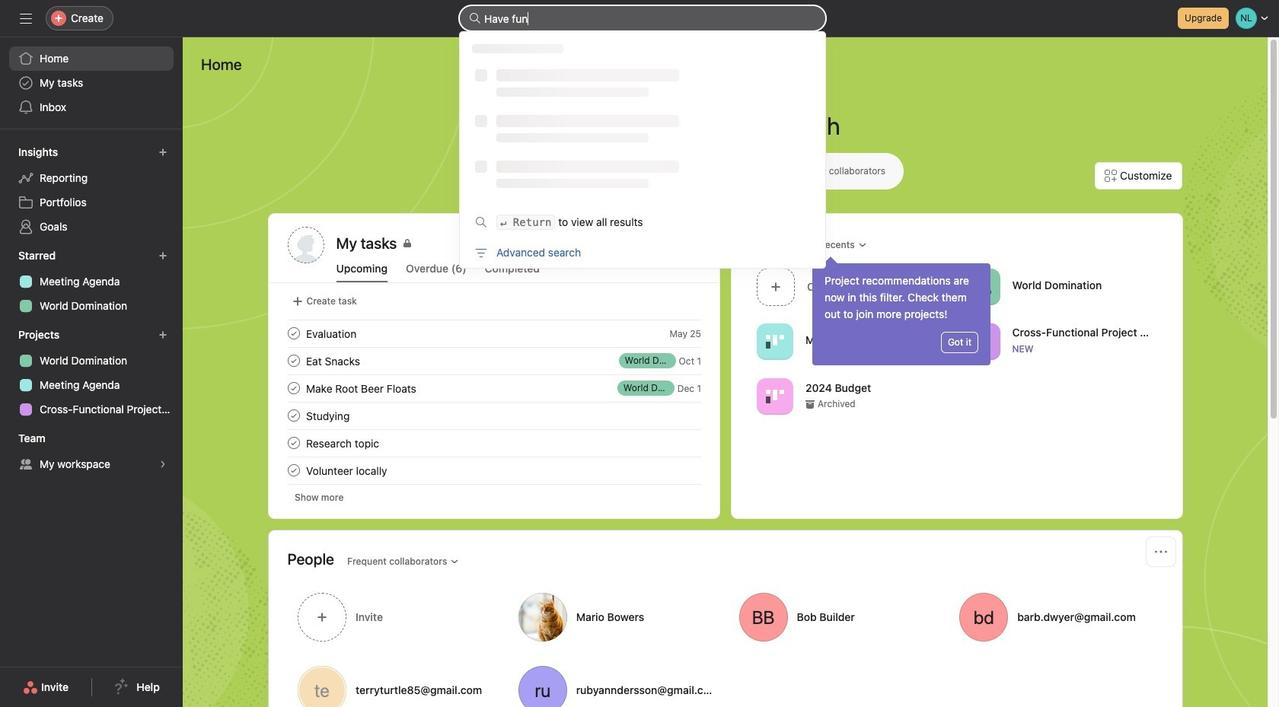 Task type: vqa. For each thing, say whether or not it's contained in the screenshot.
Insights dropdown button
no



Task type: locate. For each thing, give the bounding box(es) containing it.
1 vertical spatial mark complete checkbox
[[284, 434, 303, 452]]

0 vertical spatial mark complete image
[[284, 324, 303, 343]]

global element
[[0, 37, 183, 129]]

2 mark complete image from the top
[[284, 379, 303, 398]]

line_and_symbols image
[[972, 332, 991, 351]]

Mark complete checkbox
[[284, 352, 303, 370], [284, 434, 303, 452], [284, 461, 303, 480]]

1 mark complete checkbox from the top
[[284, 352, 303, 370]]

2 vertical spatial mark complete checkbox
[[284, 407, 303, 425]]

see details, my workspace image
[[158, 460, 168, 469]]

tooltip
[[813, 259, 991, 366]]

2 vertical spatial mark complete checkbox
[[284, 461, 303, 480]]

2 mark complete image from the top
[[284, 407, 303, 425]]

Mark complete checkbox
[[284, 324, 303, 343], [284, 379, 303, 398], [284, 407, 303, 425]]

list item
[[750, 263, 957, 310], [269, 320, 719, 347], [269, 347, 719, 375], [269, 375, 719, 402], [269, 402, 719, 429], [269, 457, 719, 484]]

3 mark complete checkbox from the top
[[284, 407, 303, 425]]

board image
[[766, 332, 784, 351], [766, 387, 784, 405]]

mark complete image
[[284, 324, 303, 343], [284, 407, 303, 425]]

None field
[[460, 6, 825, 30]]

3 mark complete checkbox from the top
[[284, 461, 303, 480]]

0 vertical spatial mark complete checkbox
[[284, 324, 303, 343]]

Search tasks, projects, and more text field
[[460, 6, 825, 30]]

prominent image
[[469, 12, 481, 24]]

1 vertical spatial board image
[[766, 387, 784, 405]]

0 vertical spatial mark complete checkbox
[[284, 352, 303, 370]]

1 vertical spatial mark complete image
[[284, 407, 303, 425]]

add profile photo image
[[287, 227, 324, 263]]

mark complete image
[[284, 352, 303, 370], [284, 379, 303, 398], [284, 434, 303, 452], [284, 461, 303, 480]]

rocket image
[[972, 278, 991, 296]]

1 vertical spatial mark complete checkbox
[[284, 379, 303, 398]]

2 board image from the top
[[766, 387, 784, 405]]

starred element
[[0, 242, 183, 321]]

0 vertical spatial board image
[[766, 332, 784, 351]]



Task type: describe. For each thing, give the bounding box(es) containing it.
projects element
[[0, 321, 183, 425]]

1 mark complete image from the top
[[284, 324, 303, 343]]

teams element
[[0, 425, 183, 480]]

2 mark complete checkbox from the top
[[284, 434, 303, 452]]

new project or portfolio image
[[158, 330, 168, 340]]

3 mark complete image from the top
[[284, 434, 303, 452]]

add items to starred image
[[158, 251, 168, 260]]

1 board image from the top
[[766, 332, 784, 351]]

4 mark complete image from the top
[[284, 461, 303, 480]]

new insights image
[[158, 148, 168, 157]]

insights element
[[0, 139, 183, 242]]

1 mark complete checkbox from the top
[[284, 324, 303, 343]]

2 mark complete checkbox from the top
[[284, 379, 303, 398]]

hide sidebar image
[[20, 12, 32, 24]]

actions image
[[1155, 546, 1167, 558]]

1 mark complete image from the top
[[284, 352, 303, 370]]



